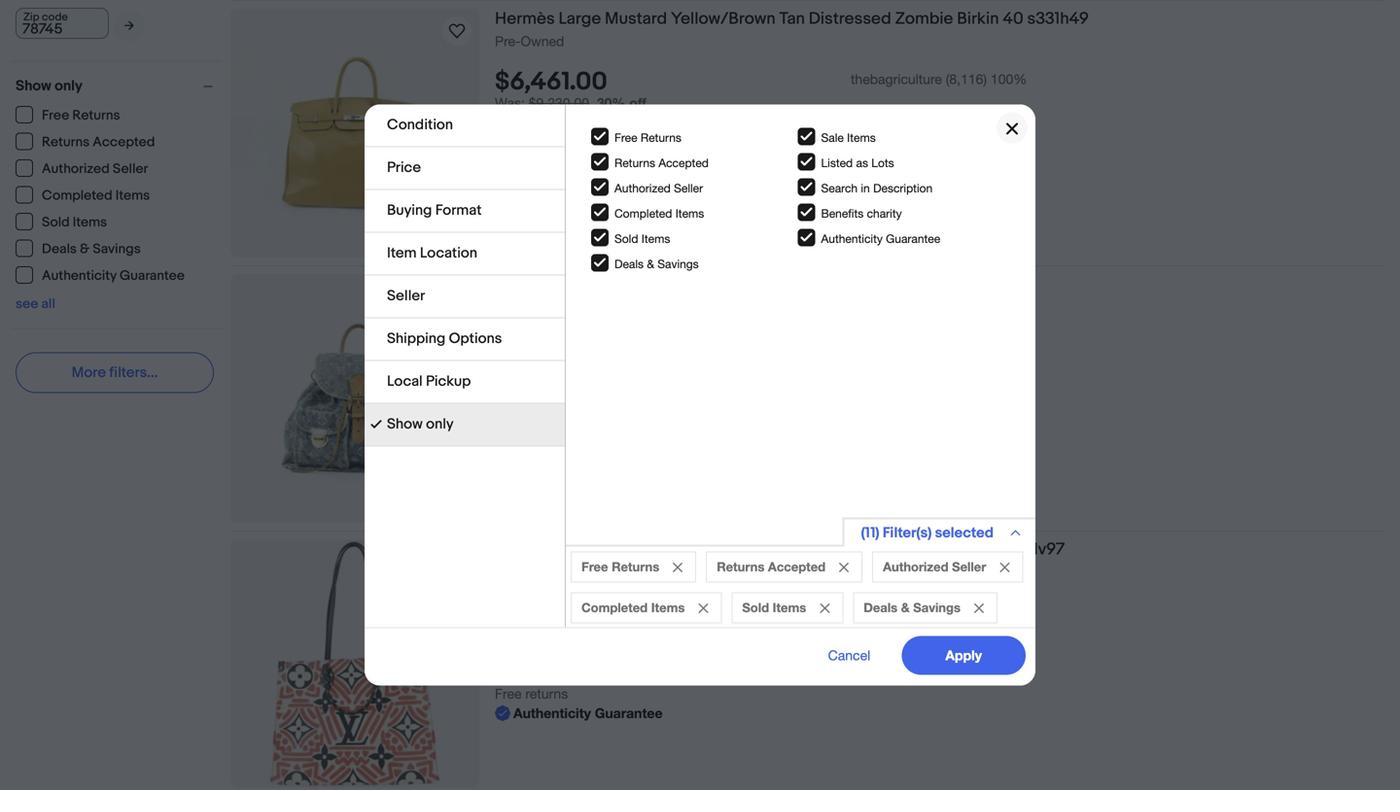 Task type: describe. For each thing, give the bounding box(es) containing it.
all
[[41, 296, 55, 313]]

1 horizontal spatial authorized
[[614, 181, 671, 195]]

mustard
[[605, 9, 667, 29]]

benefits
[[821, 206, 864, 220]]

remove filter - show only - completed items image
[[698, 604, 708, 614]]

0 vertical spatial free returns
[[42, 107, 120, 124]]

0 vertical spatial only
[[55, 77, 83, 95]]

remove filter - show only - sold items image
[[820, 604, 830, 614]]

watch hermès large mustard yellow/brown tan distressed zombie birkin 40 s331h49 image
[[445, 19, 469, 43]]

hermès
[[495, 9, 555, 29]]

more filters...
[[72, 364, 158, 382]]

free returns link
[[16, 106, 121, 124]]

2 vertical spatial completed
[[581, 600, 648, 615]]

offer inside 6h 38m left or best offer free shipping free returns
[[543, 382, 573, 398]]

2 horizontal spatial accepted
[[768, 560, 826, 575]]

0 vertical spatial completed
[[42, 188, 112, 204]]

onthego
[[828, 540, 895, 560]]

100% for thebagriculture (8,116) 100% was: $9,230.00 30% off or best offer free shipping free returns authenticity guarantee 27 watchers
[[991, 71, 1027, 87]]

0 horizontal spatial authorized
[[42, 161, 110, 177]]

see all button
[[16, 296, 55, 313]]

free inside free returns authenticity guarantee
[[495, 686, 522, 702]]

crafty
[[777, 540, 824, 560]]

vuitton for monogram
[[538, 274, 593, 295]]

items up 05:16
[[651, 600, 685, 615]]

$6,150.00
[[495, 598, 606, 628]]

free returns authenticity guarantee
[[495, 686, 663, 722]]

denim
[[683, 274, 732, 295]]

louis vuitton limited red monogram crafty onthego gm 2way tote 910lv97 image
[[268, 540, 442, 789]]

0 horizontal spatial returns accepted
[[42, 134, 155, 151]]

(11) filter(s) selected button
[[843, 518, 1035, 547]]

hermès large mustard yellow/brown tan distressed zombie birkin 40 s331h49 link
[[495, 9, 1385, 33]]

louis for louis vuitton limited red monogram crafty onthego gm 2way tote 910lv97
[[495, 540, 535, 560]]

hermès large mustard yellow/brown tan distressed zombie birkin 40 s331h49 pre-owned
[[495, 9, 1089, 49]]

2 horizontal spatial sold
[[742, 600, 769, 615]]

returns accepted link
[[16, 133, 156, 151]]

0 horizontal spatial authorized seller
[[42, 161, 148, 177]]

limited
[[597, 540, 653, 560]]

pickup
[[426, 373, 471, 390]]

(11)
[[861, 525, 879, 542]]

completed items link
[[16, 186, 151, 204]]

authenticity guarantee link
[[16, 266, 186, 284]]

2 vertical spatial returns accepted
[[717, 560, 826, 575]]

2 vertical spatial free returns
[[581, 560, 659, 575]]

guarantee down charity
[[886, 232, 940, 245]]

listed as lots
[[821, 156, 894, 169]]

Authenticity Guarantee text field
[[495, 171, 663, 191]]

price
[[387, 159, 421, 176]]

7h
[[544, 628, 559, 644]]

louis vuitton  monogram denim sac a dos gm backpack 934lvs415 heading
[[495, 274, 1000, 295]]

cancel
[[828, 648, 870, 664]]

pre- for $6,461.00
[[495, 33, 521, 49]]

watchers
[[514, 192, 574, 208]]

tan
[[779, 9, 805, 29]]

(today
[[611, 628, 653, 644]]

returns inside 6h 38m left or best offer free shipping free returns
[[525, 421, 568, 437]]

934lvs415
[[924, 274, 1000, 295]]

louis for louis vuitton  monogram denim sac a dos gm backpack 934lvs415 pre-owned
[[495, 274, 535, 295]]

authenticity down the deals & savings link
[[42, 268, 117, 284]]

accepted inside returns accepted link
[[93, 134, 155, 151]]

0 horizontal spatial show
[[16, 77, 51, 95]]

910lv97
[[1008, 540, 1065, 560]]

large
[[559, 9, 601, 29]]

more filters... button
[[16, 352, 214, 393]]

6h 38m left or best offer free shipping free returns
[[495, 362, 615, 437]]

$5,370.00
[[495, 333, 612, 363]]

Authenticity Guarantee text field
[[495, 704, 663, 724]]

lots
[[871, 156, 894, 169]]

filters...
[[109, 364, 158, 382]]

show inside tab
[[387, 416, 423, 433]]

charity
[[867, 206, 902, 220]]

pm)
[[695, 628, 721, 644]]

options
[[449, 330, 502, 348]]

1 horizontal spatial authorized seller
[[614, 181, 703, 195]]

returns left remove filter - show only - free returns image
[[612, 560, 659, 575]]

·
[[536, 628, 540, 644]]

yellow/brown
[[671, 9, 776, 29]]

show only inside tab
[[387, 416, 454, 433]]

bids
[[506, 628, 532, 644]]

shipping inside 6h 38m left or best offer free shipping free returns
[[525, 401, 577, 417]]

2 horizontal spatial savings
[[913, 600, 961, 615]]

remove filter - show only - returns accepted image
[[839, 563, 849, 573]]

remove filter - show only - free returns image
[[673, 563, 683, 573]]

1 horizontal spatial deals
[[614, 257, 644, 271]]

authorized seller link
[[16, 159, 149, 177]]

search in description
[[821, 181, 933, 195]]

louis vuitton  monogram denim sac a dos gm backpack 934lvs415 pre-owned
[[495, 274, 1000, 315]]

remove filter - show only - authorized seller image
[[1000, 563, 1010, 573]]

louis vuitton  monogram denim sac a dos gm backpack 934lvs415 link
[[495, 274, 1385, 298]]

2 vertical spatial completed items
[[581, 600, 685, 615]]

search
[[821, 181, 858, 195]]

gm for backpack
[[815, 274, 842, 295]]

sold inside sold items link
[[42, 214, 70, 231]]

louis vuitton limited red monogram crafty onthego gm 2way tote 910lv97
[[495, 540, 1065, 560]]

hermès large mustard yellow/brown tan distressed zombie birkin 40 s331h49 heading
[[495, 9, 1089, 29]]

remove filter - show only - deals & savings image
[[974, 604, 984, 614]]

local pickup
[[387, 373, 471, 390]]

2 horizontal spatial sold items
[[742, 600, 806, 615]]

louis vuitton  monogram denim sac a dos gm backpack 934lvs415 image
[[230, 316, 479, 482]]

best inside thebagriculture (8,116) 100% was: $9,230.00 30% off or best offer free shipping free returns authenticity guarantee 27 watchers
[[511, 114, 539, 130]]

buying
[[387, 202, 432, 219]]

vuitton for limited
[[538, 540, 593, 560]]

benefits charity
[[821, 206, 902, 220]]

1 horizontal spatial deals & savings
[[614, 257, 699, 271]]

see
[[16, 296, 38, 313]]

or inside thebagriculture (8,116) 100% was: $9,230.00 30% off or best offer free shipping free returns authenticity guarantee 27 watchers
[[495, 114, 507, 130]]

1 vertical spatial monogram
[[691, 540, 773, 560]]

apply button
[[902, 636, 1026, 675]]

location
[[420, 245, 477, 262]]

or inside 6h 38m left or best offer free shipping free returns
[[495, 382, 507, 398]]

$6,461.00
[[495, 67, 607, 97]]

38m
[[563, 362, 590, 378]]

distressed
[[809, 9, 891, 29]]

1 vertical spatial completed
[[614, 206, 672, 220]]

sac
[[736, 274, 764, 295]]

left inside thebagriculture (8,116) 100% 0 bids · 7h 9m left (today 05:16 pm)
[[587, 628, 607, 644]]

6h
[[544, 362, 559, 378]]

(11) filter(s) selected
[[861, 525, 994, 542]]

guarantee inside thebagriculture (8,116) 100% was: $9,230.00 30% off or best offer free shipping free returns authenticity guarantee 27 watchers
[[595, 173, 663, 189]]

0
[[495, 628, 502, 644]]

guarantee inside free returns authenticity guarantee
[[595, 706, 663, 722]]

owned for $5,370.00
[[521, 298, 564, 315]]

05:16
[[657, 628, 691, 644]]

0 vertical spatial sold items
[[42, 214, 107, 231]]

1 horizontal spatial returns accepted
[[614, 156, 709, 169]]

1 horizontal spatial sold
[[614, 232, 638, 245]]

tote
[[972, 540, 1005, 560]]

local
[[387, 373, 423, 390]]

27
[[495, 192, 510, 208]]

items down authenticity guarantee text field at the left
[[641, 232, 670, 245]]

returns down the free returns link on the top left of the page
[[42, 134, 90, 151]]

in
[[861, 181, 870, 195]]

buying format
[[387, 202, 482, 219]]

1 horizontal spatial &
[[647, 257, 654, 271]]

9m
[[563, 628, 583, 644]]



Task type: locate. For each thing, give the bounding box(es) containing it.
thebagriculture up cancel
[[851, 602, 942, 618]]

tab list
[[365, 105, 565, 447]]

2 returns from the top
[[525, 421, 568, 437]]

2 best from the top
[[511, 382, 539, 398]]

guarantee down off
[[595, 173, 663, 189]]

offer
[[543, 114, 573, 130], [543, 382, 573, 398]]

sale
[[821, 131, 844, 144]]

owned for $6,461.00
[[521, 33, 564, 49]]

2way
[[930, 540, 968, 560]]

sale items
[[821, 131, 876, 144]]

deals & savings up authenticity guarantee link
[[42, 241, 141, 258]]

savings
[[93, 241, 141, 258], [657, 257, 699, 271], [913, 600, 961, 615]]

authenticity guarantee down charity
[[821, 232, 940, 245]]

authorized down off
[[614, 181, 671, 195]]

0 horizontal spatial gm
[[815, 274, 842, 295]]

returns inside thebagriculture (8,116) 100% was: $9,230.00 30% off or best offer free shipping free returns authenticity guarantee 27 watchers
[[525, 153, 568, 169]]

shipping
[[525, 134, 577, 150], [525, 401, 577, 417]]

1 vertical spatial authenticity guarantee
[[42, 268, 185, 284]]

completed down authenticity guarantee text field at the left
[[614, 206, 672, 220]]

0 vertical spatial owned
[[521, 33, 564, 49]]

1 vertical spatial completed items
[[614, 206, 704, 220]]

completed items up (today
[[581, 600, 685, 615]]

(8,116) for thebagriculture (8,116) 100% was: $9,230.00 30% off or best offer free shipping free returns authenticity guarantee 27 watchers
[[946, 71, 987, 87]]

seller inside tab list
[[387, 287, 425, 305]]

completed up (today
[[581, 600, 648, 615]]

free returns down off
[[614, 131, 681, 144]]

returns up authenticity guarantee text field at the left
[[525, 153, 568, 169]]

dialog containing condition
[[0, 0, 1400, 790]]

left right 38m on the top left of the page
[[594, 362, 615, 378]]

1 vertical spatial accepted
[[659, 156, 709, 169]]

owned down "hermès"
[[521, 33, 564, 49]]

0 vertical spatial authorized seller
[[42, 161, 148, 177]]

item
[[387, 245, 417, 262]]

best down $5,370.00
[[511, 382, 539, 398]]

(8,116) up apply
[[946, 602, 987, 618]]

0 vertical spatial (8,116)
[[946, 71, 987, 87]]

seller
[[113, 161, 148, 177], [674, 181, 703, 195], [387, 287, 425, 305], [952, 560, 986, 575]]

show only up the free returns link on the top left of the page
[[16, 77, 83, 95]]

authorized down filter(s)
[[883, 560, 949, 575]]

shipping down 6h
[[525, 401, 577, 417]]

1 shipping from the top
[[525, 134, 577, 150]]

authenticity down 7h
[[513, 706, 591, 722]]

only up the free returns link on the top left of the page
[[55, 77, 83, 95]]

0 vertical spatial pre-
[[495, 33, 521, 49]]

1 vertical spatial left
[[587, 628, 607, 644]]

owned inside hermès large mustard yellow/brown tan distressed zombie birkin 40 s331h49 pre-owned
[[521, 33, 564, 49]]

1 horizontal spatial monogram
[[691, 540, 773, 560]]

0 horizontal spatial monogram
[[597, 274, 679, 295]]

pre- down "hermès"
[[495, 33, 521, 49]]

1 vertical spatial 100%
[[991, 602, 1027, 618]]

shipping down $9,230.00
[[525, 134, 577, 150]]

1 vertical spatial vuitton
[[538, 540, 593, 560]]

2 pre- from the top
[[495, 298, 521, 315]]

authenticity
[[513, 173, 591, 189], [821, 232, 883, 245], [42, 268, 117, 284], [513, 706, 591, 722]]

savings left remove filter - show only - deals & savings icon
[[913, 600, 961, 615]]

s331h49
[[1027, 9, 1089, 29]]

vuitton
[[538, 274, 593, 295], [538, 540, 593, 560]]

format
[[435, 202, 482, 219]]

returns accepted up authorized seller link
[[42, 134, 155, 151]]

0 vertical spatial or
[[495, 114, 507, 130]]

2 vertical spatial accepted
[[768, 560, 826, 575]]

2 horizontal spatial returns accepted
[[717, 560, 826, 575]]

free returns left remove filter - show only - free returns image
[[581, 560, 659, 575]]

items up denim
[[675, 206, 704, 220]]

show right filter applied image
[[387, 416, 423, 433]]

or
[[495, 114, 507, 130], [495, 382, 507, 398]]

completed items down authorized seller link
[[42, 188, 150, 204]]

returns inside free returns authenticity guarantee
[[525, 686, 568, 702]]

owned up $5,370.00
[[521, 298, 564, 315]]

deals down authenticity guarantee text field at the left
[[614, 257, 644, 271]]

authenticity inside free returns authenticity guarantee
[[513, 706, 591, 722]]

100% inside thebagriculture (8,116) 100% was: $9,230.00 30% off or best offer free shipping free returns authenticity guarantee 27 watchers
[[991, 71, 1027, 87]]

more
[[72, 364, 106, 382]]

guarantee
[[595, 173, 663, 189], [886, 232, 940, 245], [120, 268, 185, 284], [595, 706, 663, 722]]

40
[[1003, 9, 1023, 29]]

0 vertical spatial accepted
[[93, 134, 155, 151]]

returns down 6h
[[525, 421, 568, 437]]

2 horizontal spatial &
[[901, 600, 910, 615]]

monogram inside louis vuitton  monogram denim sac a dos gm backpack 934lvs415 pre-owned
[[597, 274, 679, 295]]

show only button
[[16, 77, 222, 95]]

100% down the 40
[[991, 71, 1027, 87]]

best inside 6h 38m left or best offer free shipping free returns
[[511, 382, 539, 398]]

backpack
[[846, 274, 921, 295]]

1 vertical spatial pre-
[[495, 298, 521, 315]]

seller inside authorized seller link
[[113, 161, 148, 177]]

sold items down authenticity guarantee text field at the left
[[614, 232, 670, 245]]

shipping
[[387, 330, 446, 348]]

0 horizontal spatial sold
[[42, 214, 70, 231]]

(8,116) down birkin
[[946, 71, 987, 87]]

returns accepted
[[42, 134, 155, 151], [614, 156, 709, 169], [717, 560, 826, 575]]

items down completed items link
[[73, 214, 107, 231]]

guarantee down (today
[[595, 706, 663, 722]]

2 100% from the top
[[991, 602, 1027, 618]]

2 louis from the top
[[495, 540, 535, 560]]

free
[[42, 107, 69, 124], [614, 131, 637, 144], [495, 134, 522, 150], [495, 153, 522, 169], [495, 401, 522, 417], [495, 421, 522, 437], [581, 560, 608, 575], [495, 686, 522, 702]]

owned
[[521, 33, 564, 49], [521, 298, 564, 315]]

0 vertical spatial offer
[[543, 114, 573, 130]]

offer down $9,230.00
[[543, 114, 573, 130]]

1 vertical spatial show
[[387, 416, 423, 433]]

monogram
[[597, 274, 679, 295], [691, 540, 773, 560]]

0 vertical spatial completed items
[[42, 188, 150, 204]]

tab list containing condition
[[365, 105, 565, 447]]

apply
[[945, 648, 982, 664]]

deals & savings
[[42, 241, 141, 258], [614, 257, 699, 271], [864, 600, 961, 615]]

1 horizontal spatial savings
[[657, 257, 699, 271]]

0 vertical spatial returns
[[525, 153, 568, 169]]

monogram left denim
[[597, 274, 679, 295]]

thebagriculture (8,116) 100% 0 bids · 7h 9m left (today 05:16 pm)
[[495, 602, 1027, 644]]

red
[[657, 540, 687, 560]]

0 vertical spatial returns accepted
[[42, 134, 155, 151]]

pre- for $5,370.00
[[495, 298, 521, 315]]

0 vertical spatial vuitton
[[538, 274, 593, 295]]

0 horizontal spatial sold items
[[42, 214, 107, 231]]

thebagriculture inside thebagriculture (8,116) 100% was: $9,230.00 30% off or best offer free shipping free returns authenticity guarantee 27 watchers
[[851, 71, 942, 87]]

2 (8,116) from the top
[[946, 602, 987, 618]]

gm inside 'louis vuitton limited red monogram crafty onthego gm 2way tote 910lv97' link
[[899, 540, 926, 560]]

1 or from the top
[[495, 114, 507, 130]]

$9,230.00
[[529, 95, 589, 111]]

show only down "local pickup"
[[387, 416, 454, 433]]

pre- inside louis vuitton  monogram denim sac a dos gm backpack 934lvs415 pre-owned
[[495, 298, 521, 315]]

0 horizontal spatial accepted
[[93, 134, 155, 151]]

louis vuitton limited red monogram crafty onthego gm 2way tote 910lv97 heading
[[495, 540, 1065, 560]]

3 returns from the top
[[525, 686, 568, 702]]

dos
[[781, 274, 811, 295]]

vuitton left limited on the left bottom of the page
[[538, 540, 593, 560]]

only down pickup
[[426, 416, 454, 433]]

zombie
[[895, 9, 953, 29]]

2 horizontal spatial authorized seller
[[883, 560, 986, 575]]

gm left 2way
[[899, 540, 926, 560]]

authenticity down benefits
[[821, 232, 883, 245]]

1 pre- from the top
[[495, 33, 521, 49]]

show
[[16, 77, 51, 95], [387, 416, 423, 433]]

0 vertical spatial authorized
[[42, 161, 110, 177]]

gm
[[815, 274, 842, 295], [899, 540, 926, 560]]

2 vertical spatial returns
[[525, 686, 568, 702]]

0 horizontal spatial savings
[[93, 241, 141, 258]]

louis vuitton limited red monogram crafty onthego gm 2way tote 910lv97 link
[[495, 540, 1385, 563]]

100%
[[991, 71, 1027, 87], [991, 602, 1027, 618]]

1 horizontal spatial gm
[[899, 540, 926, 560]]

deals
[[42, 241, 77, 258], [614, 257, 644, 271], [864, 600, 898, 615]]

1 offer from the top
[[543, 114, 573, 130]]

1 vertical spatial authorized
[[614, 181, 671, 195]]

0 horizontal spatial authenticity guarantee
[[42, 268, 185, 284]]

thebagriculture
[[851, 71, 942, 87], [851, 602, 942, 618]]

0 vertical spatial 100%
[[991, 71, 1027, 87]]

owned inside louis vuitton  monogram denim sac a dos gm backpack 934lvs415 pre-owned
[[521, 298, 564, 315]]

returns accepted down off
[[614, 156, 709, 169]]

deals down sold items link
[[42, 241, 77, 258]]

louis up options
[[495, 274, 535, 295]]

free returns up returns accepted link
[[42, 107, 120, 124]]

deals & savings down 'louis vuitton limited red monogram crafty onthego gm 2way tote 910lv97' link
[[864, 600, 961, 615]]

1 horizontal spatial authenticity guarantee
[[821, 232, 940, 245]]

1 vertical spatial louis
[[495, 540, 535, 560]]

show only tab
[[365, 404, 565, 447]]

description
[[873, 181, 933, 195]]

louis inside louis vuitton  monogram denim sac a dos gm backpack 934lvs415 pre-owned
[[495, 274, 535, 295]]

2 vuitton from the top
[[538, 540, 593, 560]]

authorized seller down off
[[614, 181, 703, 195]]

best
[[511, 114, 539, 130], [511, 382, 539, 398]]

only inside tab
[[426, 416, 454, 433]]

gm for 2way
[[899, 540, 926, 560]]

1 vertical spatial (8,116)
[[946, 602, 987, 618]]

1 (8,116) from the top
[[946, 71, 987, 87]]

0 vertical spatial gm
[[815, 274, 842, 295]]

offer inside thebagriculture (8,116) 100% was: $9,230.00 30% off or best offer free shipping free returns authenticity guarantee 27 watchers
[[543, 114, 573, 130]]

1 vertical spatial shipping
[[525, 401, 577, 417]]

2 vertical spatial authorized
[[883, 560, 949, 575]]

savings up authenticity guarantee link
[[93, 241, 141, 258]]

deals & savings up denim
[[614, 257, 699, 271]]

returns up authenticity guarantee text box
[[525, 686, 568, 702]]

or down was: on the left of page
[[495, 114, 507, 130]]

authenticity up watchers
[[513, 173, 591, 189]]

0 vertical spatial sold
[[42, 214, 70, 231]]

1 horizontal spatial accepted
[[659, 156, 709, 169]]

0 vertical spatial monogram
[[597, 274, 679, 295]]

shipping options
[[387, 330, 502, 348]]

1 vertical spatial show only
[[387, 416, 454, 433]]

off
[[629, 95, 646, 111]]

guarantee down the deals & savings link
[[120, 268, 185, 284]]

1 100% from the top
[[991, 71, 1027, 87]]

left right 9m
[[587, 628, 607, 644]]

cancel button
[[806, 636, 892, 675]]

returns accepted up thebagriculture (8,116) 100% 0 bids · 7h 9m left (today 05:16 pm)
[[717, 560, 826, 575]]

1 horizontal spatial show
[[387, 416, 423, 433]]

savings inside the deals & savings link
[[93, 241, 141, 258]]

1 vertical spatial returns
[[525, 421, 568, 437]]

thebagriculture inside thebagriculture (8,116) 100% 0 bids · 7h 9m left (today 05:16 pm)
[[851, 602, 942, 618]]

pre- inside hermès large mustard yellow/brown tan distressed zombie birkin 40 s331h49 pre-owned
[[495, 33, 521, 49]]

0 vertical spatial authenticity guarantee
[[821, 232, 940, 245]]

1 vertical spatial only
[[426, 416, 454, 433]]

authorized seller up completed items link
[[42, 161, 148, 177]]

items left remove filter - show only - sold items image
[[773, 600, 806, 615]]

sold items
[[42, 214, 107, 231], [614, 232, 670, 245], [742, 600, 806, 615]]

free returns
[[42, 107, 120, 124], [614, 131, 681, 144], [581, 560, 659, 575]]

sold items up the deals & savings link
[[42, 214, 107, 231]]

hermès large mustard yellow/brown tan distressed zombie birkin 40 s331h49 image
[[230, 50, 479, 216]]

louis up $6,150.00
[[495, 540, 535, 560]]

best down was: on the left of page
[[511, 114, 539, 130]]

returns up thebagriculture (8,116) 100% 0 bids · 7h 9m left (today 05:16 pm)
[[717, 560, 765, 575]]

sold right remove filter - show only - completed items icon
[[742, 600, 769, 615]]

left inside 6h 38m left or best offer free shipping free returns
[[594, 362, 615, 378]]

2 horizontal spatial authorized
[[883, 560, 949, 575]]

louis
[[495, 274, 535, 295], [495, 540, 535, 560]]

offer down 6h
[[543, 382, 573, 398]]

1 horizontal spatial sold items
[[614, 232, 670, 245]]

selected
[[935, 525, 994, 542]]

only
[[55, 77, 83, 95], [426, 416, 454, 433]]

1 thebagriculture from the top
[[851, 71, 942, 87]]

0 horizontal spatial deals
[[42, 241, 77, 258]]

2 horizontal spatial deals & savings
[[864, 600, 961, 615]]

30%
[[597, 95, 626, 111]]

1 louis from the top
[[495, 274, 535, 295]]

show up the free returns link on the top left of the page
[[16, 77, 51, 95]]

savings up denim
[[657, 257, 699, 271]]

completed down authorized seller link
[[42, 188, 112, 204]]

authenticity inside thebagriculture (8,116) 100% was: $9,230.00 30% off or best offer free shipping free returns authenticity guarantee 27 watchers
[[513, 173, 591, 189]]

sold items link
[[16, 213, 108, 231]]

deals & savings link
[[16, 240, 142, 258]]

0 vertical spatial thebagriculture
[[851, 71, 942, 87]]

filter(s)
[[883, 525, 932, 542]]

1 vertical spatial sold
[[614, 232, 638, 245]]

was:
[[495, 95, 525, 111]]

100% right remove filter - show only - deals & savings icon
[[991, 602, 1027, 618]]

authorized up completed items link
[[42, 161, 110, 177]]

condition
[[387, 116, 453, 134]]

1 vertical spatial free returns
[[614, 131, 681, 144]]

items up as
[[847, 131, 876, 144]]

shipping inside thebagriculture (8,116) 100% was: $9,230.00 30% off or best offer free shipping free returns authenticity guarantee 27 watchers
[[525, 134, 577, 150]]

0 vertical spatial show
[[16, 77, 51, 95]]

1 vertical spatial authorized seller
[[614, 181, 703, 195]]

100% for thebagriculture (8,116) 100% 0 bids · 7h 9m left (today 05:16 pm)
[[991, 602, 1027, 618]]

returns down off
[[641, 131, 681, 144]]

(8,116) for thebagriculture (8,116) 100% 0 bids · 7h 9m left (today 05:16 pm)
[[946, 602, 987, 618]]

1 horizontal spatial only
[[426, 416, 454, 433]]

sold up the deals & savings link
[[42, 214, 70, 231]]

0 vertical spatial shipping
[[525, 134, 577, 150]]

authorized seller down the (11) filter(s) selected
[[883, 560, 986, 575]]

apply within filter image
[[124, 19, 134, 32]]

2 or from the top
[[495, 382, 507, 398]]

1 returns from the top
[[525, 153, 568, 169]]

1 owned from the top
[[521, 33, 564, 49]]

0 horizontal spatial show only
[[16, 77, 83, 95]]

2 shipping from the top
[[525, 401, 577, 417]]

1 vuitton from the top
[[538, 274, 593, 295]]

1 vertical spatial owned
[[521, 298, 564, 315]]

gm right dos
[[815, 274, 842, 295]]

pre-
[[495, 33, 521, 49], [495, 298, 521, 315]]

gm inside louis vuitton  monogram denim sac a dos gm backpack 934lvs415 pre-owned
[[815, 274, 842, 295]]

sold
[[42, 214, 70, 231], [614, 232, 638, 245], [742, 600, 769, 615]]

0 vertical spatial louis
[[495, 274, 535, 295]]

2 horizontal spatial deals
[[864, 600, 898, 615]]

returns up returns accepted link
[[72, 107, 120, 124]]

item location
[[387, 245, 477, 262]]

returns up authenticity guarantee text field at the left
[[614, 156, 655, 169]]

a
[[768, 274, 777, 295]]

or up 'show only' tab
[[495, 382, 507, 398]]

0 vertical spatial best
[[511, 114, 539, 130]]

0 horizontal spatial &
[[80, 241, 90, 258]]

sold down authenticity guarantee text field at the left
[[614, 232, 638, 245]]

1 vertical spatial or
[[495, 382, 507, 398]]

2 vertical spatial sold
[[742, 600, 769, 615]]

authenticity guarantee down the deals & savings link
[[42, 268, 185, 284]]

items down authorized seller link
[[116, 188, 150, 204]]

0 vertical spatial show only
[[16, 77, 83, 95]]

completed items up denim
[[614, 206, 704, 220]]

1 vertical spatial gm
[[899, 540, 926, 560]]

guarantee inside authenticity guarantee link
[[120, 268, 185, 284]]

100% inside thebagriculture (8,116) 100% 0 bids · 7h 9m left (today 05:16 pm)
[[991, 602, 1027, 618]]

completed items
[[42, 188, 150, 204], [614, 206, 704, 220], [581, 600, 685, 615]]

thebagriculture down zombie
[[851, 71, 942, 87]]

thebagriculture (8,116) 100% was: $9,230.00 30% off or best offer free shipping free returns authenticity guarantee 27 watchers
[[495, 71, 1027, 208]]

pre- up options
[[495, 298, 521, 315]]

1 best from the top
[[511, 114, 539, 130]]

dialog
[[0, 0, 1400, 790]]

2 thebagriculture from the top
[[851, 602, 942, 618]]

sold items left remove filter - show only - sold items image
[[742, 600, 806, 615]]

see all
[[16, 296, 55, 313]]

filter applied image
[[370, 419, 382, 430]]

(8,116) inside thebagriculture (8,116) 100% 0 bids · 7h 9m left (today 05:16 pm)
[[946, 602, 987, 618]]

monogram right red
[[691, 540, 773, 560]]

2 owned from the top
[[521, 298, 564, 315]]

vuitton up $5,370.00
[[538, 274, 593, 295]]

as
[[856, 156, 868, 169]]

items
[[847, 131, 876, 144], [116, 188, 150, 204], [675, 206, 704, 220], [73, 214, 107, 231], [641, 232, 670, 245], [651, 600, 685, 615], [773, 600, 806, 615]]

show only
[[16, 77, 83, 95], [387, 416, 454, 433]]

2 vertical spatial authorized seller
[[883, 560, 986, 575]]

vuitton inside louis vuitton  monogram denim sac a dos gm backpack 934lvs415 pre-owned
[[538, 274, 593, 295]]

authenticity guarantee
[[821, 232, 940, 245], [42, 268, 185, 284]]

2 vertical spatial sold items
[[742, 600, 806, 615]]

(8,116) inside thebagriculture (8,116) 100% was: $9,230.00 30% off or best offer free shipping free returns authenticity guarantee 27 watchers
[[946, 71, 987, 87]]

listed
[[821, 156, 853, 169]]

thebagriculture for thebagriculture (8,116) 100% 0 bids · 7h 9m left (today 05:16 pm)
[[851, 602, 942, 618]]

0 horizontal spatial only
[[55, 77, 83, 95]]

0 vertical spatial left
[[594, 362, 615, 378]]

1 vertical spatial best
[[511, 382, 539, 398]]

authorized seller
[[42, 161, 148, 177], [614, 181, 703, 195], [883, 560, 986, 575]]

deals right remove filter - show only - sold items image
[[864, 600, 898, 615]]

None text field
[[16, 8, 109, 39]]

0 horizontal spatial deals & savings
[[42, 241, 141, 258]]

thebagriculture for thebagriculture (8,116) 100% was: $9,230.00 30% off or best offer free shipping free returns authenticity guarantee 27 watchers
[[851, 71, 942, 87]]

2 offer from the top
[[543, 382, 573, 398]]

1 vertical spatial thebagriculture
[[851, 602, 942, 618]]

1 vertical spatial offer
[[543, 382, 573, 398]]



Task type: vqa. For each thing, say whether or not it's contained in the screenshot.
s331h49
yes



